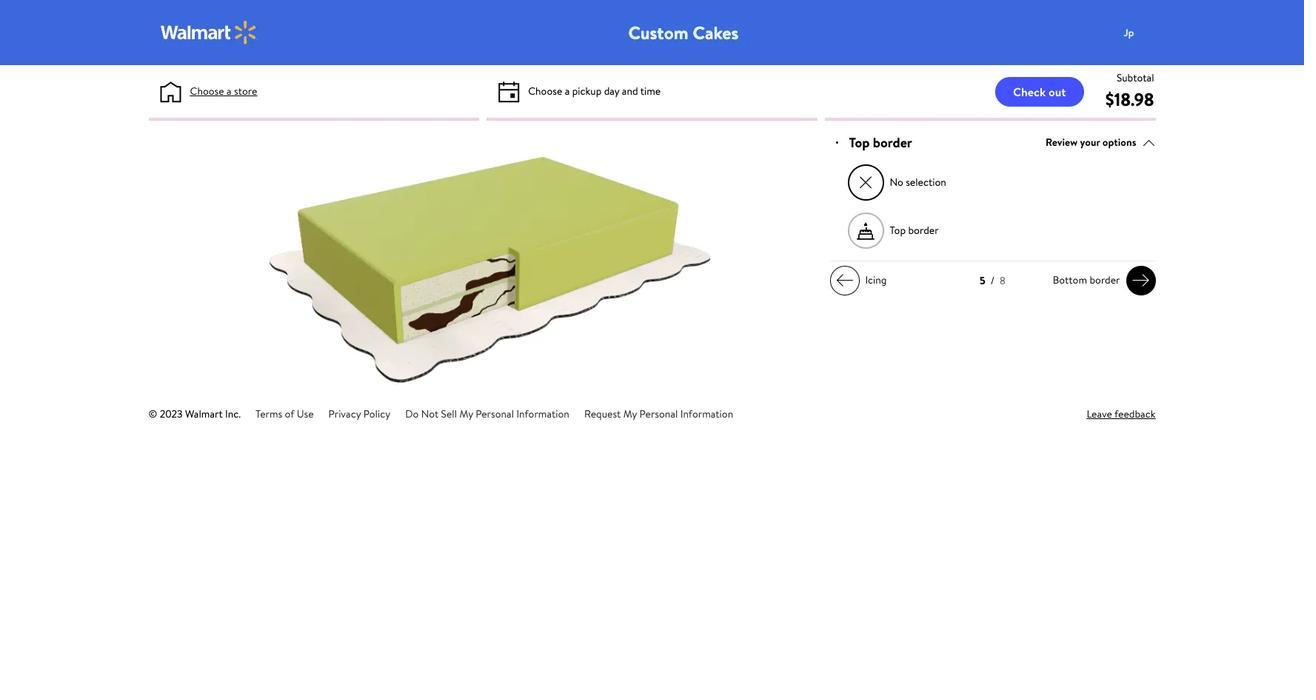 Task type: locate. For each thing, give the bounding box(es) containing it.
5 / 8
[[980, 273, 1006, 288]]

2 icon for continue arrow image from the left
[[1132, 271, 1150, 290]]

top down no
[[890, 223, 906, 238]]

feedback
[[1115, 407, 1156, 421]]

privacy policy link
[[329, 407, 390, 421]]

request
[[584, 407, 621, 421]]

top up remove image
[[849, 133, 870, 152]]

1 vertical spatial border
[[908, 223, 939, 238]]

top
[[849, 133, 870, 152], [890, 223, 906, 238]]

my
[[460, 407, 473, 421], [623, 407, 637, 421]]

privacy policy
[[329, 407, 390, 421]]

0 horizontal spatial top
[[849, 133, 870, 152]]

1 horizontal spatial choose
[[528, 84, 562, 99]]

privacy
[[329, 407, 361, 421]]

1 icon for continue arrow image from the left
[[836, 271, 854, 290]]

0 horizontal spatial a
[[227, 84, 232, 99]]

choose for choose a store
[[190, 84, 224, 99]]

a
[[227, 84, 232, 99], [565, 84, 570, 99]]

jp button
[[1114, 18, 1174, 47]]

2 choose from the left
[[528, 84, 562, 99]]

choose inside choose a store link
[[190, 84, 224, 99]]

choose left store
[[190, 84, 224, 99]]

/
[[991, 273, 995, 288]]

check out
[[1013, 83, 1066, 100]]

icon for continue arrow image inside bottom border "link"
[[1132, 271, 1150, 290]]

8
[[1000, 273, 1006, 288]]

icon for continue arrow image right bottom border
[[1132, 271, 1150, 290]]

1 my from the left
[[460, 407, 473, 421]]

leave feedback button
[[1087, 407, 1156, 422]]

choose a pickup day and time
[[528, 84, 661, 99]]

border
[[873, 133, 912, 152], [908, 223, 939, 238], [1090, 273, 1120, 287]]

0 vertical spatial top border
[[849, 133, 912, 152]]

1 horizontal spatial a
[[565, 84, 570, 99]]

policy
[[363, 407, 390, 421]]

use
[[297, 407, 314, 421]]

information
[[517, 407, 570, 421], [680, 407, 733, 421]]

custom
[[628, 20, 689, 45]]

my right request
[[623, 407, 637, 421]]

personal
[[476, 407, 514, 421], [640, 407, 678, 421]]

0 horizontal spatial information
[[517, 407, 570, 421]]

0 horizontal spatial choose
[[190, 84, 224, 99]]

top border up remove image
[[849, 133, 912, 152]]

choose
[[190, 84, 224, 99], [528, 84, 562, 99]]

a for store
[[227, 84, 232, 99]]

terms of use link
[[256, 407, 314, 421]]

do not sell my personal information
[[405, 407, 570, 421]]

1 horizontal spatial icon for continue arrow image
[[1132, 271, 1150, 290]]

0 horizontal spatial my
[[460, 407, 473, 421]]

border right bottom
[[1090, 273, 1120, 287]]

0 horizontal spatial personal
[[476, 407, 514, 421]]

2 a from the left
[[565, 84, 570, 99]]

choose a store link
[[190, 84, 257, 99]]

icon for continue arrow image inside icing link
[[836, 271, 854, 290]]

a for pickup
[[565, 84, 570, 99]]

your
[[1080, 135, 1100, 150]]

no selection
[[890, 175, 946, 190]]

pickup
[[572, 84, 602, 99]]

2023
[[160, 407, 183, 421]]

1 vertical spatial top border
[[890, 223, 939, 238]]

icing link
[[830, 266, 893, 295]]

1 horizontal spatial my
[[623, 407, 637, 421]]

a left pickup
[[565, 84, 570, 99]]

cakes
[[693, 20, 739, 45]]

options
[[1103, 135, 1137, 150]]

personal right request
[[640, 407, 678, 421]]

0 horizontal spatial icon for continue arrow image
[[836, 271, 854, 290]]

border down 'selection' at the right
[[908, 223, 939, 238]]

do not sell my personal information link
[[405, 407, 570, 421]]

1 horizontal spatial information
[[680, 407, 733, 421]]

review your options link
[[1046, 133, 1156, 153]]

not
[[421, 407, 439, 421]]

personal right sell
[[476, 407, 514, 421]]

1 horizontal spatial personal
[[640, 407, 678, 421]]

icon for continue arrow image
[[836, 271, 854, 290], [1132, 271, 1150, 290]]

bottom border
[[1053, 273, 1120, 287]]

my right sell
[[460, 407, 473, 421]]

icon for continue arrow image left icing
[[836, 271, 854, 290]]

jp
[[1124, 25, 1134, 40]]

1 choose from the left
[[190, 84, 224, 99]]

1 a from the left
[[227, 84, 232, 99]]

1 vertical spatial top
[[890, 223, 906, 238]]

a left store
[[227, 84, 232, 99]]

top border down no selection
[[890, 223, 939, 238]]

choose left pickup
[[528, 84, 562, 99]]

top border
[[849, 133, 912, 152], [890, 223, 939, 238]]

5
[[980, 273, 986, 288]]

up arrow image
[[1142, 136, 1156, 149]]

terms
[[256, 407, 282, 421]]

2 vertical spatial border
[[1090, 273, 1120, 287]]

border up no
[[873, 133, 912, 152]]

©
[[149, 407, 157, 421]]

check out button
[[995, 77, 1084, 106]]



Task type: describe. For each thing, give the bounding box(es) containing it.
choose for choose a pickup day and time
[[528, 84, 562, 99]]

0 vertical spatial border
[[873, 133, 912, 152]]

inc.
[[225, 407, 241, 421]]

sell
[[441, 407, 457, 421]]

subtotal $18.98
[[1106, 70, 1154, 112]]

2 personal from the left
[[640, 407, 678, 421]]

and
[[622, 84, 638, 99]]

bottom
[[1053, 273, 1087, 287]]

terms of use
[[256, 407, 314, 421]]

bottom border link
[[1047, 266, 1156, 295]]

custom cakes
[[628, 20, 739, 45]]

1 information from the left
[[517, 407, 570, 421]]

review
[[1046, 135, 1078, 150]]

request my personal information
[[584, 407, 733, 421]]

request my personal information link
[[584, 407, 733, 421]]

out
[[1049, 83, 1066, 100]]

icing
[[865, 273, 887, 287]]

2 my from the left
[[623, 407, 637, 421]]

$18.98
[[1106, 87, 1154, 112]]

remove image
[[858, 174, 874, 190]]

back to walmart.com image
[[160, 21, 257, 44]]

leave feedback
[[1087, 407, 1156, 421]]

do
[[405, 407, 419, 421]]

border inside "link"
[[1090, 273, 1120, 287]]

review your options
[[1046, 135, 1137, 150]]

check
[[1013, 83, 1046, 100]]

selection
[[906, 175, 946, 190]]

leave
[[1087, 407, 1112, 421]]

day
[[604, 84, 620, 99]]

time
[[640, 84, 661, 99]]

1 horizontal spatial top
[[890, 223, 906, 238]]

subtotal
[[1117, 70, 1154, 85]]

of
[[285, 407, 294, 421]]

1 personal from the left
[[476, 407, 514, 421]]

2 information from the left
[[680, 407, 733, 421]]

choose a store
[[190, 84, 257, 99]]

store
[[234, 84, 257, 99]]

review your options element
[[1046, 135, 1137, 150]]

© 2023 walmart inc.
[[149, 407, 241, 421]]

no
[[890, 175, 903, 190]]

0 vertical spatial top
[[849, 133, 870, 152]]

walmart
[[185, 407, 223, 421]]



Task type: vqa. For each thing, say whether or not it's contained in the screenshot.
'Request My Personal Information'
yes



